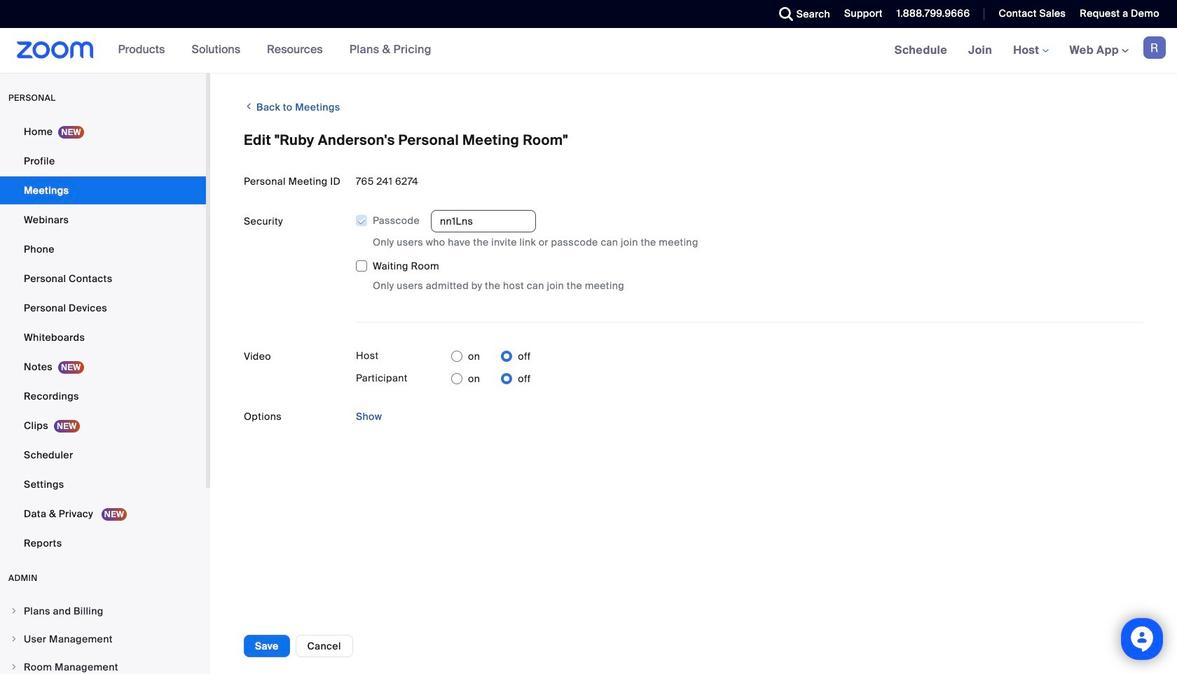 Task type: vqa. For each thing, say whether or not it's contained in the screenshot.
Insert Image at the top of the page
no



Task type: locate. For each thing, give the bounding box(es) containing it.
banner
[[0, 28, 1178, 74]]

right image
[[10, 608, 18, 616], [10, 636, 18, 644]]

2 vertical spatial menu item
[[0, 655, 206, 675]]

1 option group from the top
[[451, 346, 531, 368]]

admin menu menu
[[0, 599, 206, 675]]

group
[[355, 210, 1144, 294]]

left image
[[244, 100, 254, 114]]

product information navigation
[[108, 28, 442, 73]]

1 vertical spatial right image
[[10, 636, 18, 644]]

option group
[[451, 346, 531, 368], [451, 368, 531, 391]]

menu item
[[0, 599, 206, 625], [0, 627, 206, 653], [0, 655, 206, 675]]

1 menu item from the top
[[0, 599, 206, 625]]

0 vertical spatial menu item
[[0, 599, 206, 625]]

None text field
[[431, 210, 536, 233]]

zoom logo image
[[17, 41, 94, 59]]

0 vertical spatial right image
[[10, 608, 18, 616]]

1 right image from the top
[[10, 608, 18, 616]]

meetings navigation
[[884, 28, 1178, 74]]

1 vertical spatial menu item
[[0, 627, 206, 653]]



Task type: describe. For each thing, give the bounding box(es) containing it.
personal menu menu
[[0, 118, 206, 559]]

2 right image from the top
[[10, 636, 18, 644]]

right image
[[10, 664, 18, 672]]

2 option group from the top
[[451, 368, 531, 391]]

profile picture image
[[1144, 36, 1166, 59]]

3 menu item from the top
[[0, 655, 206, 675]]

2 menu item from the top
[[0, 627, 206, 653]]



